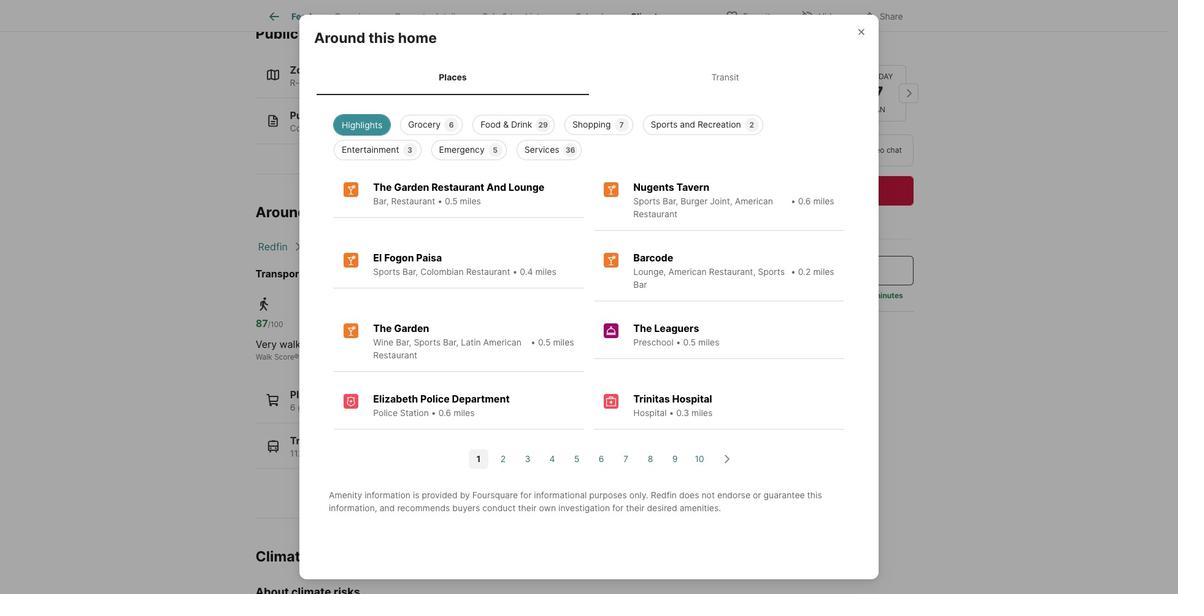 Task type: describe. For each thing, give the bounding box(es) containing it.
parks
[[413, 402, 435, 413]]

ask a question button
[[722, 256, 914, 286]]

bar, inside el fogon paisa sports bar, colombian restaurant • 0.4 miles
[[403, 266, 418, 277]]

you'll
[[732, 291, 750, 300]]

around this home dialog
[[300, 15, 879, 580]]

agent
[[812, 291, 832, 300]]

leaguers
[[655, 322, 700, 334]]

barcode lounge, american restaurant, sports bar • 0.2 miles
[[634, 252, 835, 290]]

entertainment
[[342, 144, 399, 155]]

single-
[[363, 77, 392, 88]]

redfin link
[[258, 241, 288, 253]]

lounge
[[509, 181, 545, 193]]

record,
[[393, 123, 422, 133]]

not
[[702, 490, 715, 500]]

29 for food
[[539, 120, 548, 129]]

el
[[374, 252, 382, 264]]

department
[[452, 393, 510, 405]]

tax
[[511, 11, 523, 22]]

overview
[[335, 11, 373, 22]]

0
[[405, 402, 410, 413]]

places for places
[[439, 72, 467, 82]]

sunday 7 jan
[[864, 72, 894, 114]]

county
[[412, 241, 445, 253]]

transit for transit 112, 113, 26, 48, 52, 56, 57, 58, 59, 62, one bus
[[290, 435, 324, 447]]

information
[[365, 490, 411, 500]]

very walkable walk score ®
[[256, 338, 321, 362]]

transportation
[[256, 268, 328, 280]]

and inside list box
[[681, 119, 696, 129]]

overview tab
[[323, 2, 384, 31]]

2 inside list box
[[750, 120, 755, 129]]

chat
[[887, 146, 903, 155]]

this inside amenity information is provided by foursquare for informational purposes only. redfin does not endorse or guarantee this information, and recommends buyers conduct their own investigation for their desired amenities.
[[808, 490, 823, 500]]

5 inside list box
[[493, 145, 498, 155]]

elizabeth police department police station • 0.6 miles
[[374, 393, 510, 418]]

home inside dialog
[[398, 30, 437, 47]]

climate for climate
[[631, 11, 663, 22]]

walk
[[256, 353, 272, 362]]

history
[[526, 11, 554, 22]]

records
[[302, 25, 355, 42]]

favorite
[[744, 11, 776, 21]]

climate risks
[[256, 549, 346, 566]]

restaurant for latin
[[374, 350, 418, 360]]

0 vertical spatial police
[[421, 393, 450, 405]]

wine
[[374, 337, 394, 347]]

nugents
[[634, 181, 675, 193]]

6 inside list box
[[449, 120, 454, 129]]

113,
[[308, 448, 324, 459]]

57,
[[387, 448, 399, 459]]

1
[[477, 454, 481, 464]]

1 horizontal spatial this
[[369, 30, 395, 47]]

0 vertical spatial redfin
[[258, 241, 288, 253]]

shopping
[[573, 119, 611, 129]]

american inside wine bar, sports bar, latin american restaurant
[[484, 337, 522, 347]]

barcode
[[634, 252, 674, 264]]

0.3
[[677, 408, 690, 418]]

union county
[[382, 241, 445, 253]]

is
[[413, 490, 420, 500]]

multi-
[[474, 77, 498, 88]]

places 6 groceries, 29 restaurants, 0 parks
[[290, 389, 435, 413]]

to
[[356, 123, 364, 133]]

3 inside list box
[[408, 145, 413, 155]]

transit tab
[[589, 62, 862, 93]]

0 horizontal spatial home
[[340, 204, 379, 221]]

pennsylvania
[[375, 268, 439, 280]]

list box inside around this home dialog
[[324, 110, 855, 160]]

two-
[[422, 77, 443, 88]]

8
[[648, 454, 654, 464]]

0 horizontal spatial police
[[374, 408, 398, 418]]

1 their from the left
[[518, 503, 537, 513]]

52,
[[357, 448, 370, 459]]

preschool
[[634, 337, 674, 347]]

climate for climate risks
[[256, 549, 309, 566]]

redfin inside amenity information is provided by foursquare for informational purposes only. redfin does not endorse or guarantee this information, and recommends buyers conduct their own investigation for their desired amenities.
[[651, 490, 677, 500]]

hear
[[752, 291, 768, 300]]

transit
[[414, 338, 444, 351]]

sale & tax history
[[483, 11, 554, 22]]

7 inside sunday 7 jan
[[873, 82, 884, 104]]

american inside barcode lounge, american restaurant, sports bar • 0.2 miles
[[669, 266, 707, 277]]

public facts compare listing to public record, refreshed 12/04/2023
[[290, 109, 514, 133]]

union
[[382, 241, 409, 253]]

/100 for 87
[[268, 320, 283, 329]]

7 button
[[617, 449, 636, 469]]

1 vertical spatial for
[[613, 503, 624, 513]]

tour
[[831, 185, 851, 197]]

food & drink 29
[[481, 119, 548, 129]]

2 their from the left
[[626, 503, 645, 513]]

fogon
[[385, 252, 414, 264]]

• inside barcode lounge, american restaurant, sports bar • 0.2 miles
[[791, 266, 796, 277]]

miles inside the garden restaurant and lounge bar, restaurant • 0.5 miles
[[460, 196, 481, 206]]

0 vertical spatial 0.6
[[799, 196, 811, 206]]

transit inside good transit transit score
[[386, 353, 410, 362]]

sunday
[[864, 72, 894, 81]]

0 horizontal spatial hospital
[[634, 408, 667, 418]]

bar, inside the garden restaurant and lounge bar, restaurant • 0.5 miles
[[374, 196, 389, 206]]

the for the garden
[[374, 322, 392, 334]]

only.
[[630, 490, 649, 500]]

1 vertical spatial a
[[788, 291, 792, 300]]

near
[[330, 268, 352, 280]]

hide
[[819, 11, 837, 21]]

4
[[550, 454, 555, 464]]

public for public facts compare listing to public record, refreshed 12/04/2023
[[290, 109, 320, 122]]

zoning r-3a | permitted: single-family, two-family, multi-family
[[290, 64, 524, 88]]

places tab
[[317, 62, 589, 93]]

food
[[481, 119, 501, 129]]

property details tab
[[384, 2, 472, 31]]

restaurant down emergency in the left of the page
[[432, 181, 485, 193]]

sports inside sports bar, burger joint, american restaurant
[[634, 196, 661, 206]]

about
[[843, 291, 863, 300]]

groceries,
[[298, 402, 338, 413]]

& for food
[[504, 119, 509, 129]]

r-
[[290, 77, 299, 88]]

sports inside wine bar, sports bar, latin american restaurant
[[414, 337, 441, 347]]

1 horizontal spatial 0.5
[[538, 337, 551, 347]]

burger
[[681, 196, 708, 206]]

3 inside button
[[525, 454, 531, 464]]

recommends
[[398, 503, 450, 513]]

jan inside 'jan' button
[[750, 105, 764, 114]]

zoning
[[290, 64, 324, 76]]

desired
[[647, 503, 678, 513]]

12/04/2023
[[466, 123, 514, 133]]

good transit transit score
[[386, 338, 444, 362]]



Task type: vqa. For each thing, say whether or not it's contained in the screenshot.
56,
yes



Task type: locate. For each thing, give the bounding box(es) containing it.
29 right the 'groceries,'
[[341, 402, 351, 413]]

the garden
[[374, 322, 430, 334]]

score down 'transit'
[[412, 353, 432, 362]]

transit inside transit 112, 113, 26, 48, 52, 56, 57, 58, 59, 62, one bus
[[290, 435, 324, 447]]

2 horizontal spatial this
[[808, 490, 823, 500]]

places inside places 6 groceries, 29 restaurants, 0 parks
[[290, 389, 322, 401]]

american down barcode
[[669, 266, 707, 277]]

climate tab
[[620, 2, 675, 31]]

restaurant inside el fogon paisa sports bar, colombian restaurant • 0.4 miles
[[466, 266, 511, 277]]

2 inside button
[[501, 454, 506, 464]]

1 vertical spatial this
[[310, 204, 336, 221]]

redfin up desired
[[651, 490, 677, 500]]

29 inside food & drink 29
[[539, 120, 548, 129]]

/100 inside "57 /100"
[[398, 320, 414, 329]]

tab list containing feed
[[256, 0, 684, 31]]

around this home element
[[314, 15, 452, 47]]

1 vertical spatial transit
[[386, 353, 410, 362]]

6 inside button
[[599, 454, 604, 464]]

& inside sale & tax history tab
[[503, 11, 508, 22]]

1 jan from the left
[[750, 105, 764, 114]]

2 vertical spatial 7
[[624, 454, 629, 464]]

2 vertical spatial american
[[484, 337, 522, 347]]

garden up good
[[394, 322, 430, 334]]

miles inside elizabeth police department police station • 0.6 miles
[[454, 408, 475, 418]]

• inside the trinitas hospital hospital • 0.3 miles
[[670, 408, 674, 418]]

garden for the garden
[[394, 322, 430, 334]]

6 button
[[592, 449, 612, 469]]

list box containing grocery
[[324, 110, 855, 160]]

1 vertical spatial redfin
[[651, 490, 677, 500]]

transportation near 565 pennsylvania ave
[[256, 268, 460, 280]]

drink
[[512, 119, 533, 129]]

for down purposes
[[613, 503, 624, 513]]

2 left the 3 button
[[501, 454, 506, 464]]

57 /100
[[386, 318, 414, 330]]

the inside the garden restaurant and lounge bar, restaurant • 0.5 miles
[[374, 181, 392, 193]]

conduct
[[483, 503, 516, 513]]

1 horizontal spatial redfin
[[651, 490, 677, 500]]

/100 up good
[[398, 320, 414, 329]]

0 vertical spatial garden
[[394, 181, 430, 193]]

sports inside barcode lounge, american restaurant, sports bar • 0.2 miles
[[759, 266, 785, 277]]

Jan button
[[729, 64, 785, 122]]

tab list
[[256, 0, 684, 31], [314, 60, 865, 95]]

tour
[[836, 146, 852, 155]]

tour via video chat list box
[[722, 134, 914, 166]]

565
[[354, 268, 373, 280]]

bar, down fogon
[[403, 266, 418, 277]]

bar, left latin
[[443, 337, 459, 347]]

0 horizontal spatial 2
[[501, 454, 506, 464]]

garden inside the garden restaurant and lounge bar, restaurant • 0.5 miles
[[394, 181, 430, 193]]

• inside the leaguers preschool • 0.5 miles
[[677, 337, 681, 347]]

1 score from the left
[[274, 353, 294, 362]]

public inside public facts compare listing to public record, refreshed 12/04/2023
[[290, 109, 320, 122]]

1 horizontal spatial police
[[421, 393, 450, 405]]

transit up 113,
[[290, 435, 324, 447]]

1 garden from the top
[[394, 181, 430, 193]]

0 horizontal spatial this
[[310, 204, 336, 221]]

1 horizontal spatial for
[[613, 503, 624, 513]]

1 vertical spatial garden
[[394, 322, 430, 334]]

public for public records
[[256, 25, 299, 42]]

58,
[[401, 448, 414, 459]]

0.6 inside elizabeth police department police station • 0.6 miles
[[439, 408, 452, 418]]

7 down sunday
[[873, 82, 884, 104]]

very
[[256, 338, 277, 351]]

0 horizontal spatial their
[[518, 503, 537, 513]]

0 vertical spatial around this home
[[314, 30, 437, 47]]

miles inside the trinitas hospital hospital • 0.3 miles
[[692, 408, 713, 418]]

colombian
[[421, 266, 464, 277]]

home down property at the top of the page
[[398, 30, 437, 47]]

highlights
[[342, 120, 383, 130]]

1 horizontal spatial /100
[[398, 320, 414, 329]]

& right food
[[504, 119, 509, 129]]

bar, inside sports bar, burger joint, american restaurant
[[663, 196, 679, 206]]

bar,
[[374, 196, 389, 206], [663, 196, 679, 206], [403, 266, 418, 277], [396, 337, 412, 347], [443, 337, 459, 347]]

restaurant inside wine bar, sports bar, latin american restaurant
[[374, 350, 418, 360]]

hospital
[[673, 393, 713, 405], [634, 408, 667, 418]]

0 horizontal spatial 0.5
[[445, 196, 458, 206]]

miles inside el fogon paisa sports bar, colombian restaurant • 0.4 miles
[[536, 266, 557, 277]]

56,
[[372, 448, 385, 459]]

family, left two- on the top of the page
[[392, 77, 420, 88]]

garden for the garden restaurant and lounge bar, restaurant • 0.5 miles
[[394, 181, 430, 193]]

29 right drink
[[539, 120, 548, 129]]

places left the multi-
[[439, 72, 467, 82]]

bar, down nugents tavern
[[663, 196, 679, 206]]

and inside amenity information is provided by foursquare for informational purposes only. redfin does not endorse or guarantee this information, and recommends buyers conduct their own investigation for their desired amenities.
[[380, 503, 395, 513]]

the garden restaurant and lounge bar, restaurant • 0.5 miles
[[374, 181, 545, 206]]

miles inside the leaguers preschool • 0.5 miles
[[699, 337, 720, 347]]

•
[[438, 196, 443, 206], [792, 196, 796, 206], [513, 266, 518, 277], [791, 266, 796, 277], [531, 337, 536, 347], [677, 337, 681, 347], [432, 408, 436, 418], [670, 408, 674, 418]]

their down only.
[[626, 503, 645, 513]]

0 horizontal spatial family,
[[392, 77, 420, 88]]

transit up 'recreation'
[[712, 72, 740, 82]]

1 vertical spatial around
[[256, 204, 307, 221]]

0 vertical spatial around
[[314, 30, 366, 47]]

0 horizontal spatial redfin
[[258, 241, 288, 253]]

el fogon paisa sports bar, colombian restaurant • 0.4 miles
[[374, 252, 557, 277]]

new jersey link
[[308, 241, 362, 253]]

2 jan from the left
[[871, 105, 886, 114]]

sports inside list box
[[651, 119, 678, 129]]

6 right 5 button
[[599, 454, 604, 464]]

0 vertical spatial for
[[521, 490, 532, 500]]

0 vertical spatial places
[[439, 72, 467, 82]]

schools tab
[[565, 2, 620, 31]]

0 vertical spatial a
[[803, 265, 809, 277]]

public down feed link
[[256, 25, 299, 42]]

climate inside tab
[[631, 11, 663, 22]]

1 vertical spatial 3
[[525, 454, 531, 464]]

5 down 12/04/2023
[[493, 145, 498, 155]]

grocery
[[408, 119, 441, 129]]

station
[[400, 408, 429, 418]]

sports up from
[[759, 266, 785, 277]]

1 horizontal spatial jan
[[871, 105, 886, 114]]

american inside sports bar, burger joint, american restaurant
[[735, 196, 774, 206]]

sale & tax history tab
[[472, 2, 565, 31]]

around up "redfin" link
[[256, 204, 307, 221]]

score down walkable
[[274, 353, 294, 362]]

1 horizontal spatial a
[[803, 265, 809, 277]]

0 vertical spatial hospital
[[673, 393, 713, 405]]

around inside dialog
[[314, 30, 366, 47]]

1 vertical spatial hospital
[[634, 408, 667, 418]]

around this home inside around this home element
[[314, 30, 437, 47]]

own
[[539, 503, 556, 513]]

0 vertical spatial 6
[[449, 120, 454, 129]]

7 right 6 button
[[624, 454, 629, 464]]

10 button
[[690, 449, 710, 469]]

jan down sunday
[[871, 105, 886, 114]]

1 vertical spatial places
[[290, 389, 322, 401]]

0.5
[[445, 196, 458, 206], [538, 337, 551, 347], [684, 337, 696, 347]]

1 vertical spatial 29
[[341, 402, 351, 413]]

restaurant up "union county"
[[391, 196, 436, 206]]

/100 inside 87 /100
[[268, 320, 283, 329]]

option
[[722, 134, 811, 166]]

new
[[308, 241, 329, 253]]

0 vertical spatial this
[[369, 30, 395, 47]]

2 horizontal spatial 0.5
[[684, 337, 696, 347]]

sports right good
[[414, 337, 441, 347]]

2 horizontal spatial american
[[735, 196, 774, 206]]

0 horizontal spatial around
[[256, 204, 307, 221]]

5 inside button
[[575, 454, 580, 464]]

american right the joint,
[[735, 196, 774, 206]]

schedule tour
[[785, 185, 851, 197]]

0 vertical spatial tab list
[[256, 0, 684, 31]]

sports inside el fogon paisa sports bar, colombian restaurant • 0.4 miles
[[374, 266, 400, 277]]

restaurants,
[[354, 402, 402, 413]]

climate left risks
[[256, 549, 309, 566]]

sports
[[651, 119, 678, 129], [634, 196, 661, 206], [374, 266, 400, 277], [759, 266, 785, 277], [414, 337, 441, 347]]

0 vertical spatial 5
[[493, 145, 498, 155]]

5 right 4 button
[[575, 454, 580, 464]]

& left tax
[[503, 11, 508, 22]]

9 button
[[666, 449, 685, 469]]

1 horizontal spatial score
[[412, 353, 432, 362]]

redfin up transportation
[[258, 241, 288, 253]]

this right guarantee
[[808, 490, 823, 500]]

american right latin
[[484, 337, 522, 347]]

transit inside tab
[[712, 72, 740, 82]]

sports bar, burger joint, american restaurant
[[634, 196, 774, 219]]

1 horizontal spatial 2
[[750, 120, 755, 129]]

amenity information is provided by foursquare for informational purposes only. redfin does not endorse or guarantee this information, and recommends buyers conduct their own investigation for their desired amenities.
[[329, 490, 823, 513]]

• inside el fogon paisa sports bar, colombian restaurant • 0.4 miles
[[513, 266, 518, 277]]

1 horizontal spatial hospital
[[673, 393, 713, 405]]

the up the preschool
[[634, 322, 652, 334]]

restaurant down wine
[[374, 350, 418, 360]]

1 vertical spatial climate
[[256, 549, 309, 566]]

places up the 'groceries,'
[[290, 389, 322, 401]]

7 inside button
[[624, 454, 629, 464]]

0.6
[[799, 196, 811, 206], [439, 408, 452, 418]]

2 vertical spatial 6
[[599, 454, 604, 464]]

1 horizontal spatial family,
[[443, 77, 472, 88]]

1 vertical spatial and
[[380, 503, 395, 513]]

family, left the multi-
[[443, 77, 472, 88]]

public up compare at the left of page
[[290, 109, 320, 122]]

the inside the leaguers preschool • 0.5 miles
[[634, 322, 652, 334]]

1 horizontal spatial 29
[[539, 120, 548, 129]]

5 button
[[567, 449, 587, 469]]

transit for transit
[[712, 72, 740, 82]]

around this home up new
[[256, 204, 379, 221]]

/100 up very at the bottom
[[268, 320, 283, 329]]

you'll hear from a local agent in about
[[732, 291, 865, 300]]

new jersey
[[308, 241, 362, 253]]

1 vertical spatial american
[[669, 266, 707, 277]]

sports down el
[[374, 266, 400, 277]]

schedule
[[785, 185, 829, 197]]

home up jersey
[[340, 204, 379, 221]]

0 vertical spatial 2
[[750, 120, 755, 129]]

the for the leaguers preschool • 0.5 miles
[[634, 322, 652, 334]]

miles
[[460, 196, 481, 206], [814, 196, 835, 206], [536, 266, 557, 277], [814, 266, 835, 277], [553, 337, 575, 347], [699, 337, 720, 347], [454, 408, 475, 418], [692, 408, 713, 418]]

6 up emergency in the left of the page
[[449, 120, 454, 129]]

purposes
[[590, 490, 627, 500]]

1 vertical spatial 7
[[620, 120, 624, 129]]

schedule tour button
[[722, 176, 914, 206]]

1 vertical spatial 0.6
[[439, 408, 452, 418]]

bar, up union
[[374, 196, 389, 206]]

garden down entertainment at the top left of page
[[394, 181, 430, 193]]

climate right schools tab
[[631, 11, 663, 22]]

jan down the transit tab
[[750, 105, 764, 114]]

6 inside places 6 groceries, 29 restaurants, 0 parks
[[290, 402, 296, 413]]

nugents tavern
[[634, 181, 710, 193]]

bus
[[467, 448, 483, 459]]

amenity
[[329, 490, 362, 500]]

2 right 'recreation'
[[750, 120, 755, 129]]

favorite button
[[716, 3, 786, 28]]

1 button
[[469, 449, 489, 469]]

0 horizontal spatial 29
[[341, 402, 351, 413]]

1 vertical spatial home
[[340, 204, 379, 221]]

0 horizontal spatial transit
[[290, 435, 324, 447]]

lounge,
[[634, 266, 667, 277]]

29 inside places 6 groceries, 29 restaurants, 0 parks
[[341, 402, 351, 413]]

a right from
[[788, 291, 792, 300]]

1 /100 from the left
[[268, 320, 283, 329]]

0 horizontal spatial american
[[484, 337, 522, 347]]

this up new
[[310, 204, 336, 221]]

bar
[[634, 279, 648, 290]]

for
[[521, 490, 532, 500], [613, 503, 624, 513]]

details
[[433, 11, 460, 22]]

police
[[421, 393, 450, 405], [374, 408, 398, 418]]

tab list inside around this home dialog
[[314, 60, 865, 95]]

score for transit
[[412, 353, 432, 362]]

0.5 inside the leaguers preschool • 0.5 miles
[[684, 337, 696, 347]]

hospital up 0.3
[[673, 393, 713, 405]]

for right foursquare
[[521, 490, 532, 500]]

6 left the 'groceries,'
[[290, 402, 296, 413]]

1 horizontal spatial places
[[439, 72, 467, 82]]

59,
[[416, 448, 429, 459]]

• inside the garden restaurant and lounge bar, restaurant • 0.5 miles
[[438, 196, 443, 206]]

property details
[[396, 11, 460, 22]]

2 horizontal spatial 6
[[599, 454, 604, 464]]

0 vertical spatial public
[[256, 25, 299, 42]]

restaurant,
[[710, 266, 756, 277]]

1 vertical spatial tab list
[[314, 60, 865, 95]]

jersey
[[331, 241, 362, 253]]

0 vertical spatial &
[[503, 11, 508, 22]]

1 horizontal spatial and
[[681, 119, 696, 129]]

transit
[[712, 72, 740, 82], [386, 353, 410, 362], [290, 435, 324, 447]]

1 vertical spatial 2
[[501, 454, 506, 464]]

0 horizontal spatial 0.6
[[439, 408, 452, 418]]

3 down the record,
[[408, 145, 413, 155]]

87 /100
[[256, 318, 283, 330]]

property
[[396, 11, 431, 22]]

this
[[369, 30, 395, 47], [310, 204, 336, 221], [808, 490, 823, 500]]

jan inside sunday 7 jan
[[871, 105, 886, 114]]

0 horizontal spatial a
[[788, 291, 792, 300]]

restaurant down nugents
[[634, 209, 678, 219]]

hospital down trinitas
[[634, 408, 667, 418]]

from
[[770, 291, 786, 300]]

tavern
[[677, 181, 710, 193]]

0 horizontal spatial 3
[[408, 145, 413, 155]]

48,
[[341, 448, 354, 459]]

foursquare
[[473, 490, 518, 500]]

this down overview
[[369, 30, 395, 47]]

redfin
[[258, 241, 288, 253], [651, 490, 677, 500]]

1 horizontal spatial their
[[626, 503, 645, 513]]

restaurant inside sports bar, burger joint, american restaurant
[[634, 209, 678, 219]]

the for the garden restaurant and lounge bar, restaurant • 0.5 miles
[[374, 181, 392, 193]]

1 vertical spatial around this home
[[256, 204, 379, 221]]

via
[[854, 146, 864, 155]]

0 horizontal spatial /100
[[268, 320, 283, 329]]

and left 'recreation'
[[681, 119, 696, 129]]

0 horizontal spatial score
[[274, 353, 294, 362]]

0 horizontal spatial 5
[[493, 145, 498, 155]]

2 family, from the left
[[443, 77, 472, 88]]

sports left 'recreation'
[[651, 119, 678, 129]]

1 vertical spatial 5
[[575, 454, 580, 464]]

restaurant for bar,
[[466, 266, 511, 277]]

1 vertical spatial police
[[374, 408, 398, 418]]

ask
[[783, 265, 801, 277]]

& for sale
[[503, 11, 508, 22]]

restaurant for lounge
[[391, 196, 436, 206]]

next image
[[899, 83, 919, 103]]

provided
[[422, 490, 458, 500]]

9
[[673, 454, 678, 464]]

1 horizontal spatial transit
[[386, 353, 410, 362]]

a right ask
[[803, 265, 809, 277]]

around down overview
[[314, 30, 366, 47]]

the up wine
[[374, 322, 392, 334]]

3 left 4
[[525, 454, 531, 464]]

police up station
[[421, 393, 450, 405]]

29 for places
[[341, 402, 351, 413]]

2 horizontal spatial transit
[[712, 72, 740, 82]]

refreshed
[[425, 123, 464, 133]]

2 vertical spatial transit
[[290, 435, 324, 447]]

1 horizontal spatial 6
[[449, 120, 454, 129]]

the down entertainment at the top left of page
[[374, 181, 392, 193]]

2 vertical spatial this
[[808, 490, 823, 500]]

& inside list box
[[504, 119, 509, 129]]

score for walkable
[[274, 353, 294, 362]]

a inside button
[[803, 265, 809, 277]]

1 horizontal spatial 5
[[575, 454, 580, 464]]

0 vertical spatial climate
[[631, 11, 663, 22]]

1 horizontal spatial climate
[[631, 11, 663, 22]]

investigation
[[559, 503, 610, 513]]

0 horizontal spatial for
[[521, 490, 532, 500]]

1 horizontal spatial american
[[669, 266, 707, 277]]

/100 for 57
[[398, 320, 414, 329]]

and down information
[[380, 503, 395, 513]]

7 right shopping
[[620, 120, 624, 129]]

score inside good transit transit score
[[412, 353, 432, 362]]

1 horizontal spatial 3
[[525, 454, 531, 464]]

public
[[367, 123, 391, 133]]

tab list containing places
[[314, 60, 865, 95]]

restaurant right ave
[[466, 266, 511, 277]]

0 vertical spatial and
[[681, 119, 696, 129]]

0 vertical spatial transit
[[712, 72, 740, 82]]

around
[[314, 30, 366, 47], [256, 204, 307, 221]]

0 horizontal spatial places
[[290, 389, 322, 401]]

bar, down the garden
[[396, 337, 412, 347]]

1 vertical spatial 6
[[290, 402, 296, 413]]

0 vertical spatial 3
[[408, 145, 413, 155]]

their left the own
[[518, 503, 537, 513]]

places
[[439, 72, 467, 82], [290, 389, 322, 401]]

1 horizontal spatial home
[[398, 30, 437, 47]]

transit down good
[[386, 353, 410, 362]]

7 inside list box
[[620, 120, 624, 129]]

1 family, from the left
[[392, 77, 420, 88]]

None button
[[790, 65, 846, 122], [851, 65, 907, 122], [790, 65, 846, 122], [851, 65, 907, 122]]

0.6 right parks on the bottom of the page
[[439, 408, 452, 418]]

list box
[[324, 110, 855, 160]]

places inside "tab"
[[439, 72, 467, 82]]

2 garden from the top
[[394, 322, 430, 334]]

score
[[274, 353, 294, 362], [412, 353, 432, 362]]

informational
[[534, 490, 587, 500]]

0.6 left "tour"
[[799, 196, 811, 206]]

police down elizabeth
[[374, 408, 398, 418]]

around this home down overview
[[314, 30, 437, 47]]

1 horizontal spatial around
[[314, 30, 366, 47]]

2 button
[[494, 449, 513, 469]]

• inside elizabeth police department police station • 0.6 miles
[[432, 408, 436, 418]]

1 vertical spatial public
[[290, 109, 320, 122]]

endorse
[[718, 490, 751, 500]]

2 score from the left
[[412, 353, 432, 362]]

2 /100 from the left
[[398, 320, 414, 329]]

places for places 6 groceries, 29 restaurants, 0 parks
[[290, 389, 322, 401]]

good
[[386, 338, 411, 351]]

walkable
[[280, 338, 321, 351]]

®
[[294, 353, 299, 362]]

sports down nugents
[[634, 196, 661, 206]]

compare
[[290, 123, 327, 133]]

7
[[873, 82, 884, 104], [620, 120, 624, 129], [624, 454, 629, 464]]

miles inside barcode lounge, american restaurant, sports bar • 0.2 miles
[[814, 266, 835, 277]]

question
[[811, 265, 853, 277]]

0.5 inside the garden restaurant and lounge bar, restaurant • 0.5 miles
[[445, 196, 458, 206]]

score inside the very walkable walk score ®
[[274, 353, 294, 362]]



